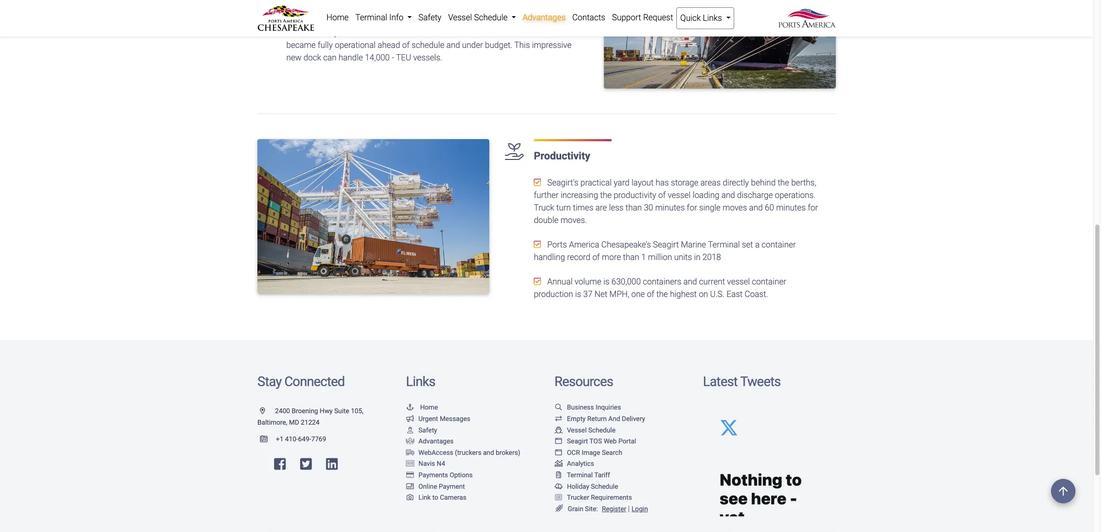 Task type: locate. For each thing, give the bounding box(es) containing it.
seagirt tos web portal link
[[555, 437, 636, 445]]

coast.
[[745, 289, 768, 299]]

seagirt up ocr
[[567, 437, 588, 445]]

safety link up schedule
[[415, 7, 445, 28]]

of right one on the right bottom of page
[[647, 289, 654, 299]]

1 horizontal spatial minutes
[[776, 203, 806, 212]]

and inside in january 2013 the new berth 4 with a 50 foot draft, 1,200-linear-foot became fully operational ahead of schedule and under budget. this impressive new dock can handle 14,000 - teu vessels.
[[446, 40, 460, 50]]

of inside in january 2013 the new berth 4 with a 50 foot draft, 1,200-linear-foot became fully operational ahead of schedule and under budget. this impressive new dock can handle 14,000 - teu vessels.
[[402, 40, 410, 50]]

schedule
[[412, 40, 444, 50]]

2 for from the left
[[808, 203, 818, 212]]

1 vertical spatial new
[[286, 53, 301, 63]]

and down 50
[[446, 40, 460, 50]]

east
[[727, 289, 743, 299]]

vessel down storage
[[668, 190, 691, 200]]

1 vertical spatial safety link
[[406, 426, 437, 434]]

0 horizontal spatial is
[[575, 289, 581, 299]]

1 horizontal spatial for
[[808, 203, 818, 212]]

safety down the urgent
[[418, 426, 437, 434]]

vessel up 50
[[448, 13, 472, 22]]

berth
[[391, 28, 411, 38]]

schedule
[[474, 13, 508, 22], [588, 426, 616, 434], [591, 482, 618, 490]]

safety up with
[[418, 13, 442, 22]]

1 vertical spatial home
[[420, 404, 438, 411]]

terminal left info
[[355, 13, 387, 22]]

0 horizontal spatial vessel
[[448, 13, 472, 22]]

2 foot from the left
[[537, 28, 552, 38]]

check square image left in
[[286, 28, 294, 37]]

turn
[[556, 203, 571, 212]]

schedule for holiday schedule link
[[591, 482, 618, 490]]

minutes down operations.
[[776, 203, 806, 212]]

resources
[[555, 373, 613, 389]]

md
[[289, 418, 299, 426]]

0 horizontal spatial check square image
[[286, 28, 294, 37]]

times
[[573, 203, 593, 212]]

1 horizontal spatial foot
[[537, 28, 552, 38]]

schedule up seagirt tos web portal
[[588, 426, 616, 434]]

1 vertical spatial home link
[[406, 404, 438, 411]]

105,
[[351, 407, 363, 415]]

0 horizontal spatial terminal
[[355, 13, 387, 22]]

1 horizontal spatial vessel
[[567, 426, 587, 434]]

list alt image
[[555, 495, 563, 501]]

1 horizontal spatial vessel schedule
[[567, 426, 616, 434]]

is up net
[[603, 277, 610, 286]]

new up the ahead
[[374, 28, 389, 38]]

links up anchor image
[[406, 373, 435, 389]]

browser image down ship image
[[555, 438, 563, 445]]

1 horizontal spatial home
[[420, 404, 438, 411]]

business
[[567, 404, 594, 411]]

2 browser image from the top
[[555, 450, 563, 456]]

empty
[[567, 415, 586, 423]]

check square image
[[534, 240, 541, 248], [534, 277, 541, 285]]

a right set
[[755, 240, 760, 249]]

of left more at the right of page
[[592, 252, 600, 262]]

vessel schedule link up under
[[445, 7, 519, 28]]

map marker alt image
[[260, 408, 273, 415]]

0 vertical spatial vessel
[[668, 190, 691, 200]]

wheat image
[[555, 505, 564, 512]]

1 horizontal spatial home link
[[406, 404, 438, 411]]

0 horizontal spatial vessel
[[668, 190, 691, 200]]

ocr image search
[[567, 449, 622, 456]]

browser image up the analytics image
[[555, 450, 563, 456]]

has
[[656, 178, 669, 187]]

stay
[[257, 373, 282, 389]]

terminal up 2018 on the top of the page
[[708, 240, 740, 249]]

handle
[[339, 53, 363, 63]]

0 vertical spatial home link
[[323, 7, 352, 28]]

2 safety from the top
[[418, 426, 437, 434]]

than down productivity
[[626, 203, 642, 212]]

schedule for the bottom vessel schedule link
[[588, 426, 616, 434]]

check square image for ports america chesapeake's seagirt marine terminal set a container handling record of more than 1 million units in 2018
[[534, 240, 541, 248]]

0 horizontal spatial home link
[[323, 7, 352, 28]]

1 horizontal spatial new
[[374, 28, 389, 38]]

annual
[[547, 277, 573, 286]]

1 horizontal spatial advantages
[[523, 13, 566, 22]]

2 check square image from the top
[[534, 277, 541, 285]]

browser image
[[555, 438, 563, 445], [555, 450, 563, 456]]

discharge
[[737, 190, 773, 200]]

business inquiries
[[567, 404, 621, 411]]

1 vertical spatial is
[[575, 289, 581, 299]]

0 vertical spatial links
[[703, 13, 722, 23]]

check square image up further
[[534, 178, 541, 186]]

home link for urgent messages link
[[406, 404, 438, 411]]

support request
[[612, 13, 673, 22]]

holiday
[[567, 482, 589, 490]]

1 horizontal spatial terminal
[[567, 471, 593, 479]]

in
[[694, 252, 701, 262]]

1 vertical spatial check square image
[[534, 178, 541, 186]]

0 vertical spatial terminal
[[355, 13, 387, 22]]

and up highest
[[683, 277, 697, 286]]

of inside annual volume is 630,000 containers and current vessel container production is 37 net mph, one of the highest on u.s. east coast.
[[647, 289, 654, 299]]

links
[[703, 13, 722, 23], [406, 373, 435, 389]]

1 horizontal spatial is
[[603, 277, 610, 286]]

1 vertical spatial check square image
[[534, 277, 541, 285]]

0 vertical spatial advantages link
[[519, 7, 569, 28]]

1 vertical spatial vessel schedule
[[567, 426, 616, 434]]

vessel schedule link down the empty
[[555, 426, 616, 434]]

1 vertical spatial vessel
[[727, 277, 750, 286]]

browser image inside seagirt tos web portal link
[[555, 438, 563, 445]]

terminal for terminal info
[[355, 13, 387, 22]]

vessel inside seagirt's practical yard layout has storage areas directly behind the berths, further increasing the productivity of vessel loading and discharge                                 operations. truck turn times are less than 30 minutes for single moves and 60 minutes for double moves.
[[668, 190, 691, 200]]

1 vertical spatial container
[[752, 277, 786, 286]]

anchor image
[[406, 405, 414, 411]]

terminal for terminal tariff
[[567, 471, 593, 479]]

moves
[[723, 203, 747, 212]]

1 vertical spatial than
[[623, 252, 639, 262]]

safety link for advantages link to the bottom
[[406, 426, 437, 434]]

tos
[[590, 437, 602, 445]]

0 horizontal spatial home
[[326, 13, 349, 22]]

0 vertical spatial a
[[437, 28, 442, 38]]

increasing
[[561, 190, 598, 200]]

and down the discharge
[[749, 203, 763, 212]]

a left 50
[[437, 28, 442, 38]]

dock
[[304, 53, 321, 63]]

container for ports america chesapeake's seagirt marine terminal set a container handling record of more than 1 million units in 2018
[[762, 240, 796, 249]]

0 vertical spatial safety link
[[415, 7, 445, 28]]

production
[[534, 289, 573, 299]]

container
[[762, 240, 796, 249], [752, 277, 786, 286]]

0 vertical spatial container
[[762, 240, 796, 249]]

under
[[462, 40, 483, 50]]

linear-
[[515, 28, 537, 38]]

terminal tariff link
[[555, 471, 610, 479]]

0 horizontal spatial vessel schedule link
[[445, 7, 519, 28]]

of
[[402, 40, 410, 50], [658, 190, 666, 200], [592, 252, 600, 262], [647, 289, 654, 299]]

of inside seagirt's practical yard layout has storage areas directly behind the berths, further increasing the productivity of vessel loading and discharge                                 operations. truck turn times are less than 30 minutes for single moves and 60 minutes for double moves.
[[658, 190, 666, 200]]

1 vertical spatial links
[[406, 373, 435, 389]]

home up the urgent
[[420, 404, 438, 411]]

container inside annual volume is 630,000 containers and current vessel container production is 37 net mph, one of the highest on u.s. east coast.
[[752, 277, 786, 286]]

0 vertical spatial check square image
[[534, 240, 541, 248]]

a
[[437, 28, 442, 38], [755, 240, 760, 249]]

foot right 50
[[455, 28, 470, 38]]

1 vertical spatial safety
[[418, 426, 437, 434]]

cameras
[[440, 494, 467, 501]]

login link
[[632, 505, 648, 513]]

0 vertical spatial vessel schedule
[[448, 13, 510, 22]]

0 vertical spatial check square image
[[286, 28, 294, 37]]

vessel up east
[[727, 277, 750, 286]]

further
[[534, 190, 559, 200]]

stay connected
[[257, 373, 345, 389]]

1 vertical spatial terminal
[[708, 240, 740, 249]]

foot up impressive
[[537, 28, 552, 38]]

requirements
[[591, 494, 632, 501]]

0 vertical spatial seagirt
[[653, 240, 679, 249]]

vessel schedule up seagirt tos web portal link
[[567, 426, 616, 434]]

2 horizontal spatial terminal
[[708, 240, 740, 249]]

1 vertical spatial vessel schedule link
[[555, 426, 616, 434]]

schedule up draft, in the top left of the page
[[474, 13, 508, 22]]

minutes right "30"
[[655, 203, 685, 212]]

innovations image
[[604, 0, 836, 88]]

1 vertical spatial browser image
[[555, 450, 563, 456]]

browser image inside ocr image search link
[[555, 450, 563, 456]]

1,200-
[[493, 28, 515, 38]]

1 horizontal spatial check square image
[[534, 178, 541, 186]]

container up coast.
[[752, 277, 786, 286]]

check square image up handling
[[534, 240, 541, 248]]

0 vertical spatial browser image
[[555, 438, 563, 445]]

0 vertical spatial safety
[[418, 13, 442, 22]]

0 horizontal spatial foot
[[455, 28, 470, 38]]

n4
[[437, 460, 445, 468]]

1 browser image from the top
[[555, 438, 563, 445]]

1 horizontal spatial advantages link
[[519, 7, 569, 28]]

1 check square image from the top
[[534, 240, 541, 248]]

0 horizontal spatial a
[[437, 28, 442, 38]]

business inquiries link
[[555, 404, 621, 411]]

0 horizontal spatial for
[[687, 203, 697, 212]]

1 foot from the left
[[455, 28, 470, 38]]

info
[[389, 13, 403, 22]]

link to cameras
[[418, 494, 467, 501]]

safety link
[[415, 7, 445, 28], [406, 426, 437, 434]]

1 vertical spatial seagirt
[[567, 437, 588, 445]]

the inside annual volume is 630,000 containers and current vessel container production is 37 net mph, one of the highest on u.s. east coast.
[[656, 289, 668, 299]]

0 vertical spatial than
[[626, 203, 642, 212]]

urgent
[[418, 415, 438, 423]]

seagirt inside ports america chesapeake's seagirt marine terminal set a container handling record of more than 1 million units in 2018
[[653, 240, 679, 249]]

0 horizontal spatial minutes
[[655, 203, 685, 212]]

schedule down the tariff
[[591, 482, 618, 490]]

advantages up linear- on the left
[[523, 13, 566, 22]]

seagirt up million
[[653, 240, 679, 249]]

vessel
[[448, 13, 472, 22], [567, 426, 587, 434]]

0 horizontal spatial seagirt
[[567, 437, 588, 445]]

advantages link up 'webaccess'
[[406, 437, 454, 445]]

new down the became
[[286, 53, 301, 63]]

productivity image
[[257, 139, 489, 294]]

links right quick at the right of the page
[[703, 13, 722, 23]]

support
[[612, 13, 641, 22]]

1 horizontal spatial links
[[703, 13, 722, 23]]

1 vertical spatial a
[[755, 240, 760, 249]]

home link up the urgent
[[406, 404, 438, 411]]

2 vertical spatial schedule
[[591, 482, 618, 490]]

register
[[602, 505, 626, 513]]

1 vertical spatial schedule
[[588, 426, 616, 434]]

operations.
[[775, 190, 816, 200]]

search image
[[555, 405, 563, 411]]

0 vertical spatial home
[[326, 13, 349, 22]]

home up 2013
[[326, 13, 349, 22]]

of up teu
[[402, 40, 410, 50]]

vessel schedule up draft, in the top left of the page
[[448, 13, 510, 22]]

home link
[[323, 7, 352, 28], [406, 404, 438, 411]]

links inside quick links link
[[703, 13, 722, 23]]

is left 37
[[575, 289, 581, 299]]

1 horizontal spatial vessel
[[727, 277, 750, 286]]

file invoice image
[[555, 472, 563, 479]]

online
[[418, 482, 437, 490]]

0 horizontal spatial advantages link
[[406, 437, 454, 445]]

became
[[286, 40, 316, 50]]

navis
[[418, 460, 435, 468]]

terminal inside ports america chesapeake's seagirt marine terminal set a container handling record of more than 1 million units in 2018
[[708, 240, 740, 249]]

ship image
[[555, 427, 563, 434]]

containers
[[643, 277, 681, 286]]

container inside ports america chesapeake's seagirt marine terminal set a container handling record of more than 1 million units in 2018
[[762, 240, 796, 249]]

safety link down the urgent
[[406, 426, 437, 434]]

of down has
[[658, 190, 666, 200]]

contacts link
[[569, 7, 609, 28]]

the up operations.
[[778, 178, 789, 187]]

advantages link up impressive
[[519, 7, 569, 28]]

payments options
[[418, 471, 473, 479]]

1 vertical spatial vessel
[[567, 426, 587, 434]]

14,000
[[365, 53, 390, 63]]

649-
[[298, 435, 311, 443]]

than left 1
[[623, 252, 639, 262]]

vessel schedule
[[448, 13, 510, 22], [567, 426, 616, 434]]

vessel down the empty
[[567, 426, 587, 434]]

30
[[644, 203, 653, 212]]

vessels.
[[413, 53, 442, 63]]

home link up fully
[[323, 7, 352, 28]]

1 horizontal spatial seagirt
[[653, 240, 679, 249]]

connected
[[284, 373, 345, 389]]

terminal down analytics
[[567, 471, 593, 479]]

1 horizontal spatial vessel schedule link
[[555, 426, 616, 434]]

with
[[420, 28, 435, 38]]

2 vertical spatial terminal
[[567, 471, 593, 479]]

0 horizontal spatial advantages
[[418, 437, 454, 445]]

0 horizontal spatial vessel schedule
[[448, 13, 510, 22]]

advantages
[[523, 13, 566, 22], [418, 437, 454, 445]]

0 horizontal spatial new
[[286, 53, 301, 63]]

advantages up 'webaccess'
[[418, 437, 454, 445]]

1 horizontal spatial a
[[755, 240, 760, 249]]

linkedin image
[[326, 458, 338, 471]]

the down containers
[[656, 289, 668, 299]]

0 vertical spatial advantages
[[523, 13, 566, 22]]

7769
[[311, 435, 326, 443]]

seagirt
[[653, 240, 679, 249], [567, 437, 588, 445]]

yard
[[614, 178, 630, 187]]

webaccess (truckers and brokers) link
[[406, 449, 520, 456]]

container right set
[[762, 240, 796, 249]]

the up the are
[[600, 190, 612, 200]]

for down operations.
[[808, 203, 818, 212]]

the up operational
[[361, 28, 372, 38]]

and left brokers)
[[483, 449, 494, 456]]

for left single
[[687, 203, 697, 212]]

trucker requirements
[[567, 494, 632, 501]]

vessel
[[668, 190, 691, 200], [727, 277, 750, 286]]

check square image up production at bottom
[[534, 277, 541, 285]]

quick links
[[680, 13, 724, 23]]

holiday schedule link
[[555, 482, 618, 490]]

check square image
[[286, 28, 294, 37], [534, 178, 541, 186]]



Task type: describe. For each thing, give the bounding box(es) containing it.
urgent messages
[[418, 415, 470, 423]]

on
[[699, 289, 708, 299]]

2013
[[340, 28, 359, 38]]

camera image
[[406, 495, 414, 501]]

1 vertical spatial advantages link
[[406, 437, 454, 445]]

america
[[569, 240, 599, 249]]

productivity
[[534, 149, 590, 162]]

messages
[[440, 415, 470, 423]]

twitter square image
[[300, 458, 312, 471]]

annual volume is 630,000 containers and current vessel container production is 37 net mph, one of the highest on u.s. east coast.
[[534, 277, 786, 299]]

quick
[[680, 13, 701, 23]]

container storage image
[[406, 461, 414, 468]]

go to top image
[[1051, 479, 1076, 503]]

request
[[643, 13, 673, 22]]

portal
[[618, 437, 636, 445]]

630,000
[[612, 277, 641, 286]]

brokers)
[[496, 449, 520, 456]]

can
[[323, 53, 337, 63]]

2 minutes from the left
[[776, 203, 806, 212]]

navis n4
[[418, 460, 445, 468]]

quick links link
[[677, 7, 734, 29]]

1 for from the left
[[687, 203, 697, 212]]

moves.
[[561, 215, 587, 225]]

check square image for seagirt's practical yard layout has storage areas directly behind the berths, further increasing the productivity of vessel loading and discharge                                 operations. truck turn times are less than 30 minutes for single moves and 60 minutes for double moves.
[[534, 178, 541, 186]]

return
[[587, 415, 607, 423]]

home link for terminal info link
[[323, 7, 352, 28]]

21224
[[301, 418, 320, 426]]

analytics
[[567, 460, 594, 468]]

safety link for the topmost vessel schedule link
[[415, 7, 445, 28]]

impressive
[[532, 40, 572, 50]]

phone office image
[[260, 436, 276, 443]]

terminal info
[[355, 13, 406, 22]]

volume
[[575, 277, 601, 286]]

set
[[742, 240, 753, 249]]

ocr
[[567, 449, 580, 456]]

mph,
[[610, 289, 629, 299]]

teu
[[396, 53, 411, 63]]

handling
[[534, 252, 565, 262]]

(truckers
[[455, 449, 481, 456]]

trucker requirements link
[[555, 494, 632, 501]]

truck
[[534, 203, 554, 212]]

2018
[[703, 252, 721, 262]]

and up moves
[[722, 190, 735, 200]]

hwy
[[320, 407, 333, 415]]

units
[[674, 252, 692, 262]]

broening
[[292, 407, 318, 415]]

areas
[[701, 178, 721, 187]]

login
[[632, 505, 648, 513]]

grain site: register | login
[[568, 504, 648, 513]]

the inside in january 2013 the new berth 4 with a 50 foot draft, 1,200-linear-foot became fully operational ahead of schedule and under budget. this impressive new dock can handle 14,000 - teu vessels.
[[361, 28, 372, 38]]

user hard hat image
[[406, 427, 414, 434]]

facebook square image
[[274, 458, 286, 471]]

0 vertical spatial vessel
[[448, 13, 472, 22]]

image
[[582, 449, 600, 456]]

one
[[631, 289, 645, 299]]

tariff
[[594, 471, 610, 479]]

+1
[[276, 435, 283, 443]]

50
[[444, 28, 453, 38]]

link
[[418, 494, 431, 501]]

1
[[641, 252, 646, 262]]

directly
[[723, 178, 749, 187]]

delivery
[[622, 415, 645, 423]]

payment
[[439, 482, 465, 490]]

less
[[609, 203, 624, 212]]

chesapeake's
[[601, 240, 651, 249]]

1 vertical spatial advantages
[[418, 437, 454, 445]]

browser image for ocr
[[555, 450, 563, 456]]

vessel inside annual volume is 630,000 containers and current vessel container production is 37 net mph, one of the highest on u.s. east coast.
[[727, 277, 750, 286]]

check square image for annual volume is 630,000 containers and current vessel container production is 37 net mph, one of the highest on u.s. east coast.
[[534, 277, 541, 285]]

and inside annual volume is 630,000 containers and current vessel container production is 37 net mph, one of the highest on u.s. east coast.
[[683, 277, 697, 286]]

more
[[602, 252, 621, 262]]

january
[[309, 28, 338, 38]]

60
[[765, 203, 774, 212]]

0 vertical spatial new
[[374, 28, 389, 38]]

terminal tariff
[[567, 471, 610, 479]]

1 minutes from the left
[[655, 203, 685, 212]]

0 vertical spatial is
[[603, 277, 610, 286]]

marine
[[681, 240, 706, 249]]

analytics image
[[555, 461, 563, 468]]

loading
[[693, 190, 719, 200]]

ahead
[[378, 40, 400, 50]]

-
[[392, 53, 394, 63]]

than inside seagirt's practical yard layout has storage areas directly behind the berths, further increasing the productivity of vessel loading and discharge                                 operations. truck turn times are less than 30 minutes for single moves and 60 minutes for double moves.
[[626, 203, 642, 212]]

highest
[[670, 289, 697, 299]]

0 vertical spatial vessel schedule link
[[445, 7, 519, 28]]

operational
[[335, 40, 376, 50]]

|
[[628, 504, 630, 513]]

exchange image
[[555, 416, 563, 423]]

of inside ports america chesapeake's seagirt marine terminal set a container handling record of more than 1 million units in 2018
[[592, 252, 600, 262]]

credit card front image
[[406, 483, 414, 490]]

hand receiving image
[[406, 438, 414, 445]]

in
[[300, 28, 307, 38]]

bullhorn image
[[406, 416, 414, 423]]

net
[[595, 289, 608, 299]]

in january 2013 the new berth 4 with a 50 foot draft, 1,200-linear-foot became fully operational ahead of schedule and under budget. this impressive new dock can handle 14,000 - teu vessels.
[[286, 28, 572, 63]]

webaccess (truckers and brokers)
[[418, 449, 520, 456]]

0 horizontal spatial links
[[406, 373, 435, 389]]

this
[[514, 40, 530, 50]]

seagirt tos web portal
[[567, 437, 636, 445]]

latest
[[703, 373, 738, 389]]

0 vertical spatial schedule
[[474, 13, 508, 22]]

suite
[[334, 407, 349, 415]]

layout
[[632, 178, 654, 187]]

2400
[[275, 407, 290, 415]]

latest tweets
[[703, 373, 781, 389]]

than inside ports america chesapeake's seagirt marine terminal set a container handling record of more than 1 million units in 2018
[[623, 252, 639, 262]]

a inside ports america chesapeake's seagirt marine terminal set a container handling record of more than 1 million units in 2018
[[755, 240, 760, 249]]

million
[[648, 252, 672, 262]]

register link
[[600, 505, 626, 513]]

truck container image
[[406, 450, 414, 456]]

are
[[596, 203, 607, 212]]

check square image for in january 2013 the new berth 4 with a 50 foot draft, 1,200-linear-foot became fully operational ahead of schedule and under budget. this impressive new dock can handle 14,000 - teu vessels.
[[286, 28, 294, 37]]

a inside in january 2013 the new berth 4 with a 50 foot draft, 1,200-linear-foot became fully operational ahead of schedule and under budget. this impressive new dock can handle 14,000 - teu vessels.
[[437, 28, 442, 38]]

terminal info link
[[352, 7, 415, 28]]

browser image for seagirt
[[555, 438, 563, 445]]

bells image
[[555, 483, 563, 490]]

1 safety from the top
[[418, 13, 442, 22]]

and
[[608, 415, 620, 423]]

webaccess
[[418, 449, 453, 456]]

credit card image
[[406, 472, 414, 479]]

container for annual volume is 630,000 containers and current vessel container production is 37 net mph, one of the highest on u.s. east coast.
[[752, 277, 786, 286]]

payments options link
[[406, 471, 473, 479]]

support request link
[[609, 7, 677, 28]]



Task type: vqa. For each thing, say whether or not it's contained in the screenshot.
is
yes



